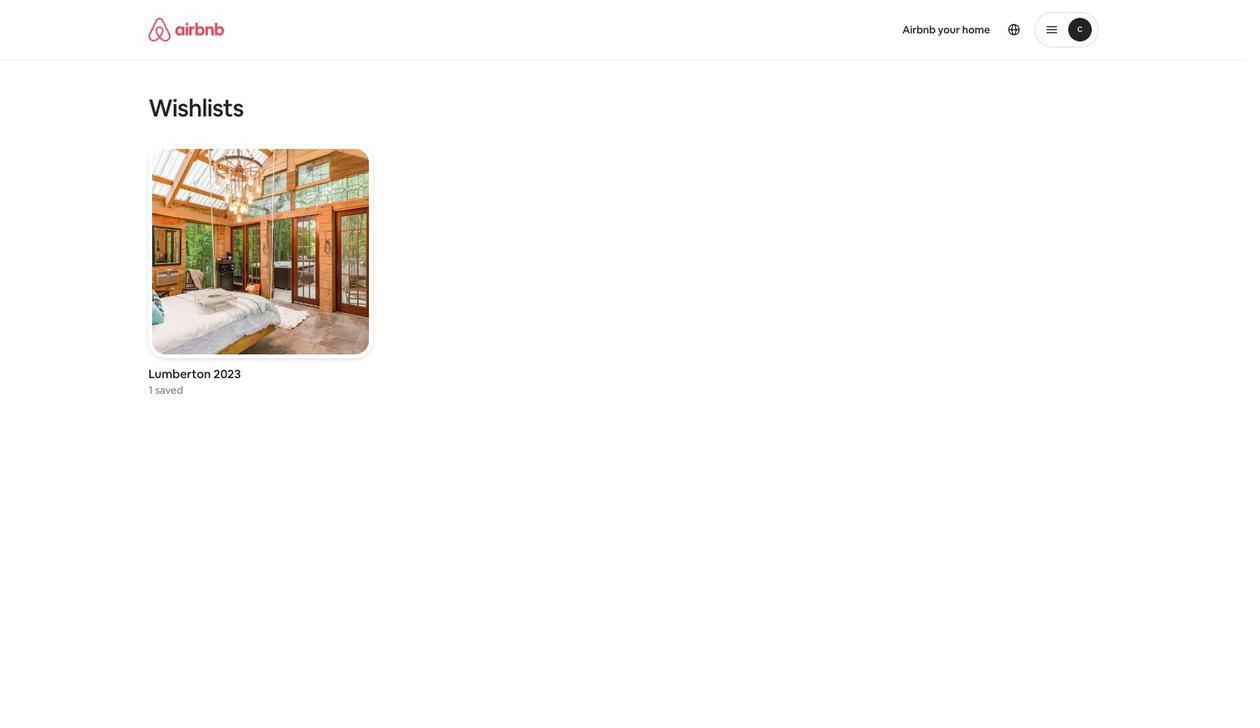 Task type: vqa. For each thing, say whether or not it's contained in the screenshot.
Profile ELEMENT
yes



Task type: locate. For each thing, give the bounding box(es) containing it.
profile element
[[641, 0, 1099, 59]]



